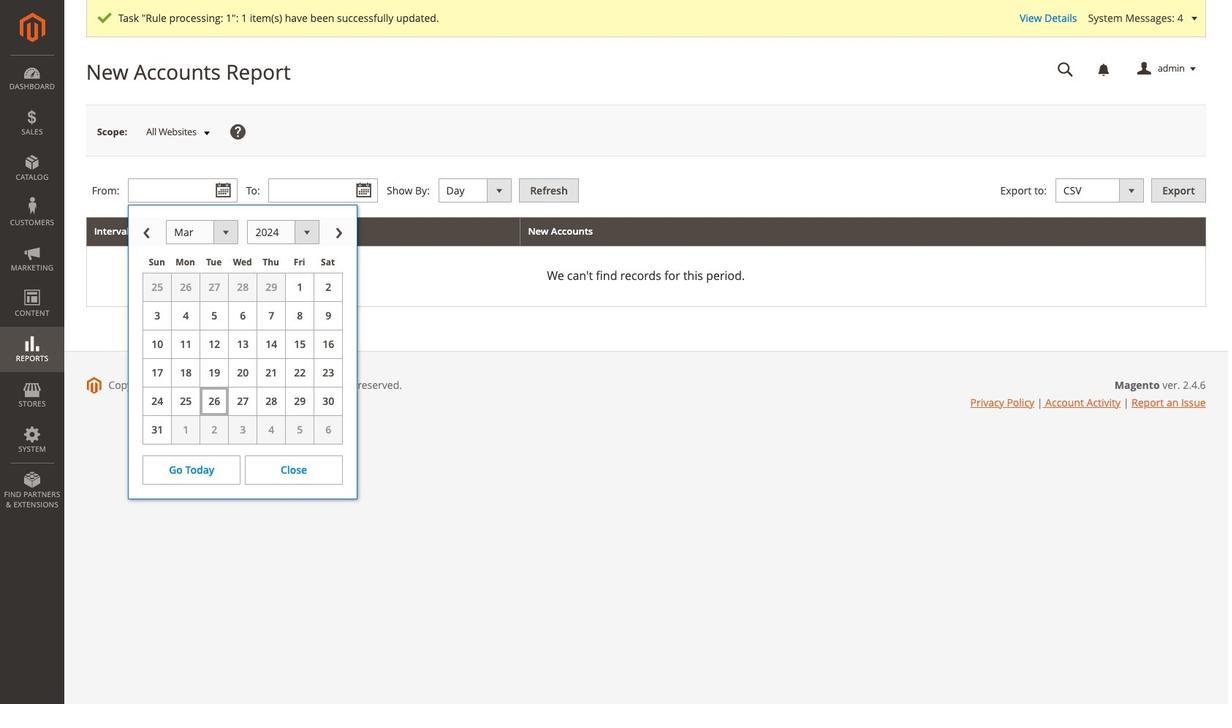 Task type: describe. For each thing, give the bounding box(es) containing it.
magento admin panel image
[[19, 12, 45, 42]]



Task type: locate. For each thing, give the bounding box(es) containing it.
menu bar
[[0, 55, 64, 517]]

None text field
[[1048, 56, 1084, 82], [269, 179, 378, 203], [1048, 56, 1084, 82], [269, 179, 378, 203]]

None text field
[[128, 179, 238, 203]]



